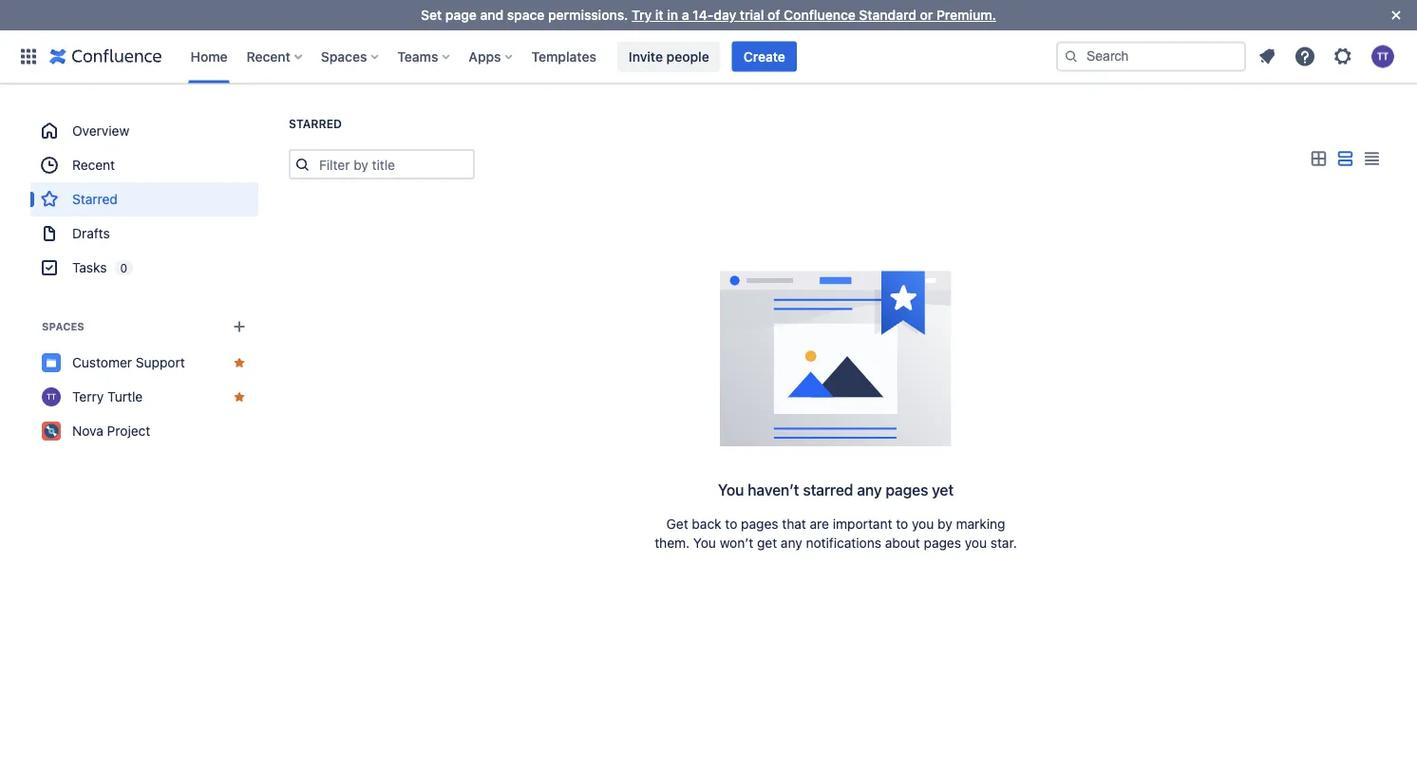 Task type: vqa. For each thing, say whether or not it's contained in the screenshot.
the Confluence
yes



Task type: locate. For each thing, give the bounding box(es) containing it.
spaces inside popup button
[[321, 48, 367, 64]]

0 vertical spatial spaces
[[321, 48, 367, 64]]

14-
[[693, 7, 714, 23]]

page
[[446, 7, 477, 23]]

1 horizontal spatial starred
[[289, 117, 342, 131]]

you haven't starred any pages yet
[[718, 481, 954, 499]]

starred
[[289, 117, 342, 131], [72, 191, 118, 207]]

to up won't
[[725, 517, 738, 532]]

back
[[692, 517, 722, 532]]

unstar this space image inside "terry turtle" link
[[232, 390, 247, 405]]

a
[[682, 7, 689, 23]]

spaces
[[321, 48, 367, 64], [42, 321, 84, 333]]

support
[[136, 355, 185, 371]]

to up about
[[896, 517, 909, 532]]

1 horizontal spatial any
[[858, 481, 882, 499]]

group
[[30, 114, 258, 285]]

apps
[[469, 48, 501, 64]]

you inside get back to pages that are important to you by marking them.  you won't get any notifications about pages you star.
[[694, 536, 716, 551]]

you
[[718, 481, 744, 499], [694, 536, 716, 551]]

0 horizontal spatial recent
[[72, 157, 115, 173]]

you down the back
[[694, 536, 716, 551]]

0 vertical spatial unstar this space image
[[232, 355, 247, 371]]

are
[[810, 517, 830, 532]]

overview link
[[30, 114, 258, 148]]

0 horizontal spatial any
[[781, 536, 803, 551]]

search image
[[1064, 49, 1080, 64]]

banner containing home
[[0, 30, 1418, 84]]

starred link
[[30, 182, 258, 217]]

spaces right recent dropdown button
[[321, 48, 367, 64]]

unstar this space image
[[232, 355, 247, 371], [232, 390, 247, 405]]

0 vertical spatial you
[[718, 481, 744, 499]]

banner
[[0, 30, 1418, 84]]

customer
[[72, 355, 132, 371]]

create
[[744, 48, 786, 64]]

nova project
[[72, 423, 150, 439]]

1 vertical spatial any
[[781, 536, 803, 551]]

it
[[656, 7, 664, 23]]

recent right home
[[247, 48, 291, 64]]

starred
[[803, 481, 854, 499]]

1 to from the left
[[725, 517, 738, 532]]

settings icon image
[[1332, 45, 1355, 68]]

in
[[667, 7, 679, 23]]

1 vertical spatial you
[[694, 536, 716, 551]]

any
[[858, 481, 882, 499], [781, 536, 803, 551]]

notification icon image
[[1256, 45, 1279, 68]]

0 vertical spatial starred
[[289, 117, 342, 131]]

recent inside group
[[72, 157, 115, 173]]

starred down spaces popup button
[[289, 117, 342, 131]]

won't
[[720, 536, 754, 551]]

customer support link
[[30, 346, 258, 380]]

spaces up customer
[[42, 321, 84, 333]]

to
[[725, 517, 738, 532], [896, 517, 909, 532]]

pages left the yet
[[886, 481, 929, 499]]

1 horizontal spatial you
[[965, 536, 987, 551]]

0
[[120, 261, 127, 275]]

1 vertical spatial unstar this space image
[[232, 390, 247, 405]]

set
[[421, 7, 442, 23]]

0 horizontal spatial to
[[725, 517, 738, 532]]

0 horizontal spatial spaces
[[42, 321, 84, 333]]

pages down by
[[924, 536, 962, 551]]

you up the back
[[718, 481, 744, 499]]

2 to from the left
[[896, 517, 909, 532]]

starred up drafts
[[72, 191, 118, 207]]

1 unstar this space image from the top
[[232, 355, 247, 371]]

that
[[782, 517, 807, 532]]

your profile and preferences image
[[1372, 45, 1395, 68]]

0 horizontal spatial you
[[912, 517, 934, 532]]

2 unstar this space image from the top
[[232, 390, 247, 405]]

recent link
[[30, 148, 258, 182]]

you left by
[[912, 517, 934, 532]]

confluence image
[[49, 45, 162, 68], [49, 45, 162, 68]]

get back to pages that are important to you by marking them.  you won't get any notifications about pages you star.
[[655, 517, 1018, 551]]

get
[[757, 536, 778, 551]]

1 horizontal spatial you
[[718, 481, 744, 499]]

nova project link
[[30, 414, 258, 449]]

any up important
[[858, 481, 882, 499]]

2 vertical spatial pages
[[924, 536, 962, 551]]

1 horizontal spatial recent
[[247, 48, 291, 64]]

1 vertical spatial starred
[[72, 191, 118, 207]]

recent
[[247, 48, 291, 64], [72, 157, 115, 173]]

you down marking
[[965, 536, 987, 551]]

1 horizontal spatial spaces
[[321, 48, 367, 64]]

any inside get back to pages that are important to you by marking them.  you won't get any notifications about pages you star.
[[781, 536, 803, 551]]

recent button
[[241, 41, 310, 72]]

apps button
[[463, 41, 520, 72]]

compact list image
[[1361, 148, 1384, 171]]

any down that
[[781, 536, 803, 551]]

teams
[[398, 48, 438, 64]]

0 horizontal spatial starred
[[72, 191, 118, 207]]

home
[[191, 48, 228, 64]]

about
[[885, 536, 921, 551]]

and
[[480, 7, 504, 23]]

them.
[[655, 536, 690, 551]]

terry
[[72, 389, 104, 405]]

important
[[833, 517, 893, 532]]

overview
[[72, 123, 129, 139]]

pages
[[886, 481, 929, 499], [741, 517, 779, 532], [924, 536, 962, 551]]

premium.
[[937, 7, 997, 23]]

0 vertical spatial recent
[[247, 48, 291, 64]]

starred inside starred link
[[72, 191, 118, 207]]

1 vertical spatial recent
[[72, 157, 115, 173]]

notifications
[[806, 536, 882, 551]]

0 horizontal spatial you
[[694, 536, 716, 551]]

templates
[[532, 48, 597, 64]]

1 horizontal spatial to
[[896, 517, 909, 532]]

unstar this space image inside customer support link
[[232, 355, 247, 371]]

1 vertical spatial pages
[[741, 517, 779, 532]]

try
[[632, 7, 652, 23]]

cards image
[[1308, 148, 1330, 171]]

recent down overview
[[72, 157, 115, 173]]

you
[[912, 517, 934, 532], [965, 536, 987, 551]]

list image
[[1334, 148, 1357, 171]]

pages up get
[[741, 517, 779, 532]]

help icon image
[[1294, 45, 1317, 68]]



Task type: describe. For each thing, give the bounding box(es) containing it.
standard
[[860, 7, 917, 23]]

close image
[[1386, 4, 1408, 27]]

1 vertical spatial spaces
[[42, 321, 84, 333]]

spaces button
[[315, 41, 386, 72]]

trial
[[740, 7, 765, 23]]

create link
[[732, 41, 797, 72]]

Filter by title field
[[314, 151, 473, 178]]

get
[[667, 517, 689, 532]]

people
[[667, 48, 710, 64]]

tasks
[[72, 260, 107, 276]]

project
[[107, 423, 150, 439]]

0 vertical spatial pages
[[886, 481, 929, 499]]

teams button
[[392, 41, 457, 72]]

drafts link
[[30, 217, 258, 251]]

by
[[938, 517, 953, 532]]

of
[[768, 7, 781, 23]]

invite people
[[629, 48, 710, 64]]

permissions.
[[548, 7, 629, 23]]

try it in a 14-day trial of confluence standard or premium. link
[[632, 7, 997, 23]]

or
[[920, 7, 934, 23]]

day
[[714, 7, 737, 23]]

drafts
[[72, 226, 110, 241]]

recent inside dropdown button
[[247, 48, 291, 64]]

0 vertical spatial you
[[912, 517, 934, 532]]

terry turtle link
[[30, 380, 258, 414]]

space
[[507, 7, 545, 23]]

invite
[[629, 48, 663, 64]]

global element
[[11, 30, 1053, 83]]

unstar this space image for terry turtle
[[232, 390, 247, 405]]

marking
[[957, 517, 1006, 532]]

confluence
[[784, 7, 856, 23]]

yet
[[933, 481, 954, 499]]

customer support
[[72, 355, 185, 371]]

group containing overview
[[30, 114, 258, 285]]

appswitcher icon image
[[17, 45, 40, 68]]

templates link
[[526, 41, 602, 72]]

create a space image
[[228, 316, 251, 338]]

Search field
[[1057, 41, 1247, 72]]

set page and space permissions. try it in a 14-day trial of confluence standard or premium.
[[421, 7, 997, 23]]

home link
[[185, 41, 233, 72]]

0 vertical spatial any
[[858, 481, 882, 499]]

star.
[[991, 536, 1018, 551]]

nova
[[72, 423, 103, 439]]

1 vertical spatial you
[[965, 536, 987, 551]]

unstar this space image for customer support
[[232, 355, 247, 371]]

haven't
[[748, 481, 800, 499]]

terry turtle
[[72, 389, 143, 405]]

turtle
[[107, 389, 143, 405]]

invite people button
[[618, 41, 721, 72]]



